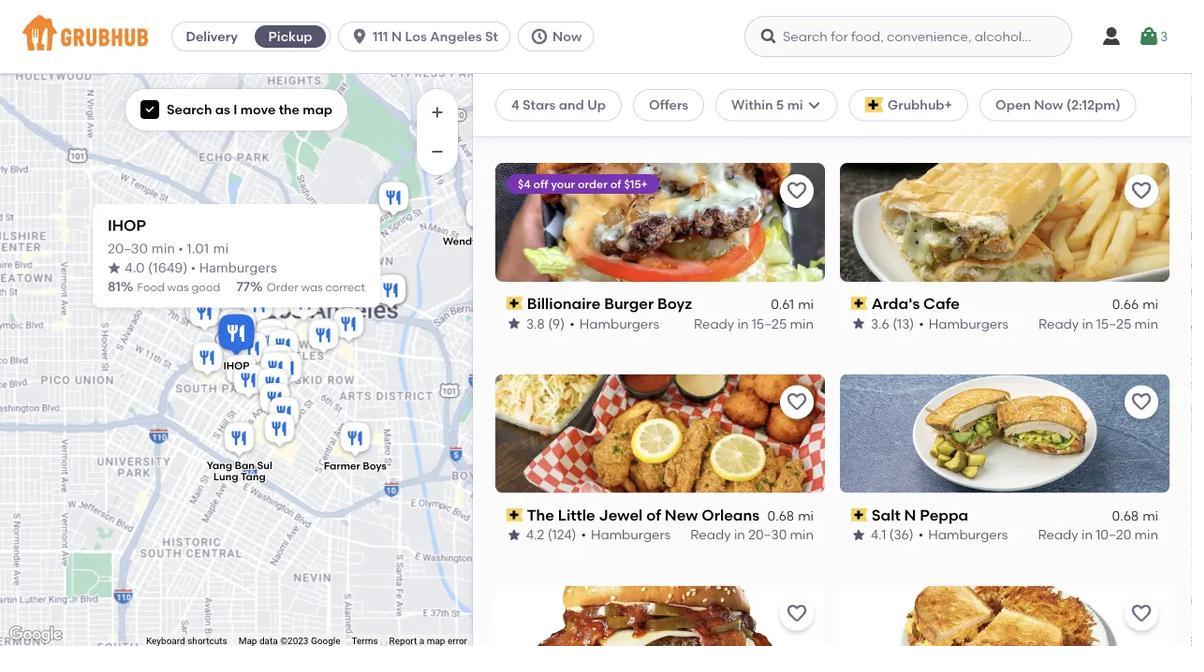 Task type: vqa. For each thing, say whether or not it's contained in the screenshot.


Task type: describe. For each thing, give the bounding box(es) containing it.
grubhub plus flag logo image
[[865, 98, 884, 113]]

burger district image
[[254, 365, 292, 406]]

los
[[405, 29, 427, 44]]

0.61 mi
[[771, 296, 814, 312]]

min for the kroft
[[1135, 104, 1159, 120]]

search as i move the map
[[167, 102, 333, 118]]

star icon image for d-town burger bar
[[507, 105, 522, 120]]

within 5 mi
[[732, 97, 803, 113]]

% for 77
[[250, 279, 263, 295]]

• hamburgers inside map region
[[191, 262, 277, 275]]

ready in 20–30 min
[[691, 527, 814, 543]]

ready in 10–20 min for d-town burger bar
[[693, 104, 814, 120]]

d-town burger bar image
[[265, 327, 302, 368]]

$4
[[518, 177, 531, 190]]

burger den image
[[372, 272, 410, 313]]

(9)
[[548, 315, 565, 331]]

billionaire burger boyz
[[527, 294, 692, 313]]

$4 off your order of $15+
[[518, 177, 648, 190]]

map region
[[0, 0, 521, 646]]

min for d-town burger bar
[[790, 104, 814, 120]]

peppa
[[920, 506, 969, 524]]

rating image
[[108, 262, 121, 274]]

cafe
[[924, 294, 960, 313]]

10–20 for salt n peppa
[[1096, 527, 1132, 543]]

min inside ihop 20–30 min • 1.01 mi
[[152, 243, 175, 256]]

hamburgers for d-town burger bar
[[588, 104, 668, 120]]

4.0
[[125, 262, 145, 275]]

within
[[732, 97, 773, 113]]

5
[[776, 97, 784, 113]]

little
[[558, 506, 595, 524]]

master burger image
[[230, 362, 267, 403]]

off
[[533, 177, 548, 190]]

mi for arda's cafe
[[1143, 296, 1159, 312]]

n for salt
[[904, 506, 916, 524]]

star icon image for billionaire burger boyz
[[507, 316, 522, 331]]

subscription pass image for the little jewel of new orleans
[[507, 509, 523, 522]]

the little jewel of new orleans logo image
[[495, 374, 825, 493]]

orleans
[[702, 506, 760, 524]]

minus icon image
[[428, 142, 447, 161]]

81
[[108, 279, 121, 295]]

ready for the little jewel of new orleans
[[691, 527, 731, 543]]

farmer boys image
[[337, 420, 374, 461]]

in for arda's cafe
[[1082, 315, 1093, 331]]

mi for d-town burger bar
[[798, 85, 814, 101]]

min for billionaire burger boyz
[[790, 315, 814, 331]]

• hamburgers for jewel
[[581, 527, 671, 543]]

save this restaurant image for the little jewel of new orleans logo
[[786, 391, 808, 414]]

pickup
[[268, 29, 312, 44]]

now button
[[518, 22, 602, 52]]

0.61
[[771, 296, 794, 312]]

in for salt n peppa
[[1082, 527, 1093, 543]]

sul
[[257, 459, 272, 472]]

subscription pass image for salt n peppa
[[851, 509, 868, 522]]

• right )
[[191, 262, 195, 275]]

ihop for ihop
[[223, 360, 250, 372]]

the melt - 7th & figueroa, la image
[[215, 306, 252, 347]]

save this restaurant image for burger den logo at the bottom of the page
[[786, 603, 808, 625]]

111 n los angeles st button
[[338, 22, 518, 52]]

and
[[559, 97, 584, 113]]

up
[[587, 97, 606, 113]]

the for the kroft
[[872, 83, 899, 101]]

111
[[373, 29, 388, 44]]

yang ban sul lung tang
[[207, 459, 272, 483]]

in for billionaire burger boyz
[[738, 315, 749, 331]]

hamburgers for arda's cafe
[[929, 315, 1009, 331]]

3.8 (9)
[[526, 315, 565, 331]]

the vegan joint image
[[266, 394, 303, 436]]

kroft
[[903, 83, 939, 101]]

0.68 for salt n peppa
[[1112, 508, 1139, 524]]

wendy's tortas image
[[462, 195, 500, 236]]

proceed
[[1131, 578, 1185, 594]]

pickup button
[[251, 22, 330, 52]]

4.2
[[526, 527, 544, 543]]

save this restaurant button for the salt n peppa logo
[[1125, 386, 1159, 419]]

ready for salt n peppa
[[1038, 527, 1079, 543]]

(124)
[[548, 527, 576, 543]]

the kroft
[[872, 83, 939, 101]]

delivery button
[[172, 22, 251, 52]]

0.60 for 0.60
[[1112, 85, 1139, 101]]

ihop for ihop 20–30 min • 1.01 mi
[[108, 216, 146, 235]]

ready in 10–20 min for salt n peppa
[[1038, 527, 1159, 543]]

wendy's
[[443, 235, 486, 248]]

tortas
[[488, 235, 519, 248]]

0.66 mi
[[1112, 296, 1159, 312]]

ban
[[235, 459, 255, 472]]

1 horizontal spatial now
[[1034, 97, 1063, 113]]

the little jewel of new orleans
[[527, 506, 760, 524]]

ready in 15–25 min for arda's cafe
[[1039, 315, 1159, 331]]

in for d-town burger bar
[[737, 104, 748, 120]]

salt
[[872, 506, 901, 524]]

stars
[[523, 97, 556, 113]]

3
[[1160, 28, 1168, 44]]

jewel
[[599, 506, 643, 524]]

yang
[[207, 459, 232, 472]]

ready for d-town burger bar
[[693, 104, 734, 120]]

ready in 10–20 min for the kroft
[[1038, 104, 1159, 120]]

st
[[485, 29, 498, 44]]

hamburgers down the kroft
[[851, 104, 931, 120]]

)
[[183, 262, 187, 275]]

• hamburgers for boyz
[[570, 315, 659, 331]]

0.68 mi for salt n peppa
[[1112, 508, 1159, 524]]

10–20 for d-town burger bar
[[751, 104, 787, 120]]

ready for the kroft
[[1038, 104, 1079, 120]]

order
[[267, 281, 299, 294]]

save this restaurant button for burger den logo at the bottom of the page
[[780, 597, 814, 631]]

$15+
[[624, 177, 648, 190]]

vegan hooligans image
[[268, 349, 306, 391]]

your
[[551, 177, 575, 190]]

1 vertical spatial of
[[646, 506, 661, 524]]

carl's
[[474, 404, 504, 417]]

good
[[192, 281, 220, 294]]

mi for salt n peppa
[[1143, 508, 1159, 524]]

• for salt
[[918, 527, 924, 543]]

(36)
[[889, 527, 914, 543]]

now inside now button
[[553, 29, 582, 44]]

arda's cafe logo image
[[840, 163, 1170, 282]]

n for 111
[[391, 29, 402, 44]]

save this restaurant button for the little jewel of new orleans logo
[[780, 386, 814, 419]]

proceed t
[[1131, 578, 1192, 594]]

ale's restaurant image
[[261, 410, 298, 451]]

denny's image
[[372, 272, 410, 313]]

in for the kroft
[[1082, 104, 1093, 120]]

t
[[1188, 578, 1192, 594]]

open
[[996, 97, 1031, 113]]

the
[[279, 102, 300, 118]]

new
[[665, 506, 698, 524]]

4
[[511, 97, 519, 113]]

ready for arda's cafe
[[1039, 315, 1079, 331]]

star icon image for arda's cafe
[[851, 316, 866, 331]]

0 vertical spatial burger
[[585, 83, 635, 101]]

shake shack image
[[259, 282, 296, 323]]

ihop image
[[214, 311, 259, 360]]

as
[[215, 102, 230, 118]]

salt n peppa logo image
[[840, 374, 1170, 493]]

• for d-
[[579, 104, 584, 120]]



Task type: locate. For each thing, give the bounding box(es) containing it.
open now (2:12pm)
[[996, 97, 1121, 113]]

3.6 (13)
[[871, 315, 914, 331]]

0 vertical spatial 4.1
[[526, 104, 541, 120]]

0 horizontal spatial ready in 15–25 min
[[694, 315, 814, 331]]

order
[[578, 177, 608, 190]]

subscription pass image left salt
[[851, 509, 868, 522]]

111 n los angeles st
[[373, 29, 498, 44]]

ihop
[[108, 216, 146, 235], [223, 360, 250, 372]]

1 0.60 from the left
[[767, 85, 794, 101]]

1 vertical spatial burger
[[604, 294, 654, 313]]

of left new
[[646, 506, 661, 524]]

min right (2:12pm)
[[1135, 104, 1159, 120]]

1 0.68 mi from the left
[[768, 508, 814, 524]]

4.1
[[526, 104, 541, 120], [871, 527, 886, 543]]

lung
[[213, 471, 238, 483]]

boys
[[363, 460, 387, 472]]

0.60 for 0.60 mi
[[767, 85, 794, 101]]

0 horizontal spatial 20–30
[[108, 243, 148, 256]]

0 horizontal spatial was
[[167, 281, 189, 294]]

% for 81
[[121, 279, 133, 295]]

1 horizontal spatial 20–30
[[749, 527, 787, 543]]

0 horizontal spatial 0.68 mi
[[768, 508, 814, 524]]

0 horizontal spatial of
[[610, 177, 621, 190]]

15–25 for billionaire burger boyz
[[752, 315, 787, 331]]

save this restaurant image
[[786, 180, 808, 202], [1130, 180, 1153, 202], [1130, 391, 1153, 414], [786, 603, 808, 625]]

burger left boyz
[[604, 294, 654, 313]]

i
[[233, 102, 237, 118]]

min left 4.1 (36)
[[790, 527, 814, 543]]

hamburgers down jewel
[[591, 527, 671, 543]]

1 horizontal spatial the
[[872, 83, 899, 101]]

burger
[[585, 83, 635, 101], [604, 294, 654, 313]]

svg image up 0.60 mi
[[760, 27, 778, 46]]

1 horizontal spatial 15–25
[[1097, 315, 1132, 331]]

• left up
[[579, 104, 584, 120]]

2 was from the left
[[301, 281, 323, 294]]

0 horizontal spatial 4.1
[[526, 104, 541, 120]]

20–30 down orleans
[[749, 527, 787, 543]]

1 vertical spatial n
[[904, 506, 916, 524]]

farmer
[[324, 460, 360, 472]]

0.68 mi up proceed t button
[[1112, 508, 1159, 524]]

arda's cafe
[[872, 294, 960, 313]]

the left kroft
[[872, 83, 899, 101]]

min down 0.60 mi
[[790, 104, 814, 120]]

4.1 (154)
[[526, 104, 574, 120]]

billionaire burger boyz logo image
[[495, 163, 825, 282]]

0.68 up ready in 20–30 min
[[768, 508, 794, 524]]

• right "(9)"
[[570, 315, 575, 331]]

star icon image
[[507, 105, 522, 120], [507, 316, 522, 331], [851, 316, 866, 331], [507, 528, 522, 543], [851, 528, 866, 543]]

was down )
[[167, 281, 189, 294]]

mi for the little jewel of new orleans
[[798, 508, 814, 524]]

• inside ihop 20–30 min • 1.01 mi
[[179, 243, 183, 256]]

min for arda's cafe
[[1135, 315, 1159, 331]]

0.68 mi up ready in 20–30 min
[[768, 508, 814, 524]]

star icon image left the stars
[[507, 105, 522, 120]]

move
[[240, 102, 276, 118]]

• hamburgers up 77
[[191, 262, 277, 275]]

• for arda's
[[919, 315, 924, 331]]

delivery
[[186, 29, 238, 44]]

10–20 for the kroft
[[1096, 104, 1132, 120]]

food
[[137, 281, 165, 294]]

star icon image left 3.6
[[851, 316, 866, 331]]

1 vertical spatial the
[[527, 506, 554, 524]]

svg image inside 3 button
[[1138, 25, 1160, 48]]

arda's
[[872, 294, 920, 313]]

save this restaurant button for denny's logo
[[1125, 597, 1159, 631]]

1 horizontal spatial 4.1
[[871, 527, 886, 543]]

svg image inside the 111 n los angeles st button
[[350, 27, 369, 46]]

min up proceed
[[1135, 527, 1159, 543]]

d-
[[527, 83, 543, 101]]

min
[[790, 104, 814, 120], [1135, 104, 1159, 120], [152, 243, 175, 256], [790, 315, 814, 331], [1135, 315, 1159, 331], [790, 527, 814, 543], [1135, 527, 1159, 543]]

0 horizontal spatial n
[[391, 29, 402, 44]]

subscription pass image
[[507, 297, 523, 310]]

shayan express image
[[256, 380, 294, 421]]

77
[[237, 279, 250, 295]]

svg image
[[1100, 25, 1123, 48], [530, 27, 549, 46], [760, 27, 778, 46], [144, 104, 155, 115]]

of left the $15+
[[610, 177, 621, 190]]

n
[[391, 29, 402, 44], [904, 506, 916, 524]]

% down '4.0' at the left
[[121, 279, 133, 295]]

0.66
[[1112, 296, 1139, 312]]

star icon image left 4.1 (36)
[[851, 528, 866, 543]]

1 horizontal spatial 0.68
[[1112, 508, 1139, 524]]

0 horizontal spatial now
[[553, 29, 582, 44]]

min for salt n peppa
[[1135, 527, 1159, 543]]

min down 0.61 mi
[[790, 315, 814, 331]]

proceed t button
[[1073, 569, 1192, 603]]

bar
[[639, 83, 664, 101]]

1 horizontal spatial n
[[904, 506, 916, 524]]

save this restaurant image for arda's cafe logo
[[1130, 180, 1153, 202]]

1.01
[[187, 243, 209, 256]]

0 vertical spatial the
[[872, 83, 899, 101]]

4.1 down salt
[[871, 527, 886, 543]]

2 0.68 from the left
[[1112, 508, 1139, 524]]

• hamburgers for burger
[[579, 104, 668, 120]]

4 stars and up
[[511, 97, 606, 113]]

wendy's tortas
[[443, 235, 519, 248]]

hamburgers down billionaire burger boyz
[[580, 315, 659, 331]]

habibi bites image
[[182, 290, 220, 332]]

• hamburgers down cafe
[[919, 315, 1009, 331]]

2 horizontal spatial svg image
[[1138, 25, 1160, 48]]

1 was from the left
[[167, 281, 189, 294]]

ready for billionaire burger boyz
[[694, 315, 734, 331]]

1 horizontal spatial was
[[301, 281, 323, 294]]

map
[[303, 102, 333, 118]]

1 % from the left
[[121, 279, 133, 295]]

81 % food was good
[[108, 279, 220, 295]]

now right open
[[1034, 97, 1063, 113]]

burger right and
[[585, 83, 635, 101]]

smashburger image
[[189, 339, 226, 380]]

4.2 (124)
[[526, 527, 576, 543]]

0 vertical spatial 20–30
[[108, 243, 148, 256]]

anna's fish market dtla image
[[222, 308, 260, 349]]

0 vertical spatial now
[[553, 29, 582, 44]]

save this restaurant button for arda's cafe logo
[[1125, 174, 1159, 208]]

ready
[[693, 104, 734, 120], [1038, 104, 1079, 120], [694, 315, 734, 331], [1039, 315, 1079, 331], [691, 527, 731, 543], [1038, 527, 1079, 543]]

burgershop image
[[259, 342, 296, 383]]

0 horizontal spatial save this restaurant image
[[786, 391, 808, 414]]

0.68 up proceed t button
[[1112, 508, 1139, 524]]

n right 111
[[391, 29, 402, 44]]

0.68 mi for the little jewel of new orleans
[[768, 508, 814, 524]]

salt n peppa image
[[253, 324, 291, 365]]

1 0.68 from the left
[[768, 508, 794, 524]]

subscription pass image
[[507, 85, 523, 98], [851, 85, 868, 98], [851, 297, 868, 310], [507, 509, 523, 522], [851, 509, 868, 522]]

15–25 down 0.61
[[752, 315, 787, 331]]

save this restaurant image for denny's logo
[[1130, 603, 1153, 625]]

svg image for 3
[[1138, 25, 1160, 48]]

1 horizontal spatial of
[[646, 506, 661, 524]]

Search for food, convenience, alcohol... search field
[[745, 16, 1072, 57]]

• hamburgers down peppa
[[918, 527, 1008, 543]]

(154)
[[545, 104, 574, 120]]

hamburgers up 77
[[199, 262, 277, 275]]

offers
[[649, 97, 688, 113]]

svg image for 111 n los angeles st
[[350, 27, 369, 46]]

hamburgers for salt n peppa
[[928, 527, 1008, 543]]

• hamburgers for peppa
[[918, 527, 1008, 543]]

bonaventure brewing co. image
[[239, 287, 277, 328]]

was right order
[[301, 281, 323, 294]]

plus icon image
[[428, 103, 447, 122]]

1 horizontal spatial ready in 15–25 min
[[1039, 315, 1159, 331]]

1 horizontal spatial svg image
[[807, 98, 822, 113]]

ready in 15–25 min down "0.66" on the right top of the page
[[1039, 315, 1159, 331]]

boyz
[[657, 294, 692, 313]]

bossa nova image
[[222, 351, 260, 392]]

2 ready in 15–25 min from the left
[[1039, 315, 1159, 331]]

15–25 down "0.66" on the right top of the page
[[1097, 315, 1132, 331]]

•
[[579, 104, 584, 120], [179, 243, 183, 256], [191, 262, 195, 275], [570, 315, 575, 331], [919, 315, 924, 331], [581, 527, 586, 543], [918, 527, 924, 543]]

mi for billionaire burger boyz
[[798, 296, 814, 312]]

the
[[872, 83, 899, 101], [527, 506, 554, 524]]

0 vertical spatial ihop
[[108, 216, 146, 235]]

now
[[553, 29, 582, 44], [1034, 97, 1063, 113]]

• down the little
[[581, 527, 586, 543]]

google image
[[5, 623, 66, 646]]

(2:12pm)
[[1067, 97, 1121, 113]]

4.1 right 4
[[526, 104, 541, 120]]

tropical deli food truck image
[[305, 317, 342, 358]]

mi inside ihop 20–30 min • 1.01 mi
[[213, 243, 229, 256]]

salt n peppa
[[872, 506, 969, 524]]

farmer boys
[[324, 460, 387, 472]]

hamburgers down bar
[[588, 104, 668, 120]]

hill street bar & restaurant image
[[285, 284, 323, 325]]

main navigation navigation
[[0, 0, 1192, 74]]

1 horizontal spatial ihop
[[223, 360, 250, 372]]

arda's cafe image
[[252, 317, 290, 358]]

svg image inside now button
[[530, 27, 549, 46]]

hamburgers for the little jewel of new orleans
[[591, 527, 671, 543]]

15–25 for arda's cafe
[[1097, 315, 1132, 331]]

0 horizontal spatial %
[[121, 279, 133, 295]]

• hamburgers down billionaire burger boyz
[[570, 315, 659, 331]]

ihop 20–30 min • 1.01 mi
[[108, 216, 229, 256]]

subscription pass image left the kroft
[[851, 85, 868, 98]]

1 horizontal spatial save this restaurant image
[[1130, 603, 1153, 625]]

wild living foods image
[[257, 349, 295, 391]]

%
[[121, 279, 133, 295], [250, 279, 263, 295]]

0 vertical spatial save this restaurant image
[[786, 391, 808, 414]]

0 vertical spatial of
[[610, 177, 621, 190]]

3.6
[[871, 315, 890, 331]]

star icon image left 4.2 on the bottom
[[507, 528, 522, 543]]

3 button
[[1138, 20, 1168, 53]]

svg image right the st
[[530, 27, 549, 46]]

ready in 15–25 min
[[694, 315, 814, 331], [1039, 315, 1159, 331]]

10–20
[[751, 104, 787, 120], [1096, 104, 1132, 120], [1096, 527, 1132, 543]]

hamburgers down peppa
[[928, 527, 1008, 543]]

20–30 up '4.0' at the left
[[108, 243, 148, 256]]

yang ban sul lung tang image
[[221, 420, 258, 461]]

the for the little jewel of new orleans
[[527, 506, 554, 524]]

save this restaurant image for the salt n peppa logo
[[1130, 391, 1153, 414]]

subscription pass image left d-
[[507, 85, 523, 98]]

vurger guyz image
[[234, 330, 271, 371]]

svg image
[[1138, 25, 1160, 48], [350, 27, 369, 46], [807, 98, 822, 113]]

0 horizontal spatial 0.60
[[767, 85, 794, 101]]

4.1 (36)
[[871, 527, 914, 543]]

min up "1649"
[[152, 243, 175, 256]]

cargo snack shack image
[[375, 179, 413, 220]]

save this restaurant image
[[786, 391, 808, 414], [1130, 603, 1153, 625]]

min for the little jewel of new orleans
[[790, 527, 814, 543]]

min down 0.66 mi on the top
[[1135, 315, 1159, 331]]

subscription pass image for the kroft
[[851, 85, 868, 98]]

denny's logo image
[[840, 586, 1170, 646]]

• for the
[[581, 527, 586, 543]]

1 vertical spatial 4.1
[[871, 527, 886, 543]]

• hamburgers down d-town burger bar
[[579, 104, 668, 120]]

(13)
[[893, 315, 914, 331]]

0 horizontal spatial 0.68
[[768, 508, 794, 524]]

hamburgers down cafe
[[929, 315, 1009, 331]]

grubhub+
[[888, 97, 952, 113]]

el charro restaurant image
[[167, 254, 205, 295]]

1 horizontal spatial 0.68 mi
[[1112, 508, 1159, 524]]

0 vertical spatial n
[[391, 29, 402, 44]]

0.68 mi
[[768, 508, 814, 524], [1112, 508, 1159, 524]]

• left '1.01'
[[179, 243, 183, 256]]

• for billionaire
[[570, 315, 575, 331]]

ready in 15–25 min for billionaire burger boyz
[[694, 315, 814, 331]]

n up the (36)
[[904, 506, 916, 524]]

was inside 77 % order was correct
[[301, 281, 323, 294]]

% left order
[[250, 279, 263, 295]]

subscription pass image left the little
[[507, 509, 523, 522]]

star icon image for salt n peppa
[[851, 528, 866, 543]]

• right the (36)
[[918, 527, 924, 543]]

svg image left search
[[144, 104, 155, 115]]

tang
[[241, 471, 266, 483]]

4.0 ( 1649 )
[[125, 262, 187, 275]]

of
[[610, 177, 621, 190], [646, 506, 661, 524]]

was for 81
[[167, 281, 189, 294]]

the up 4.2 on the bottom
[[527, 506, 554, 524]]

1 vertical spatial now
[[1034, 97, 1063, 113]]

search
[[167, 102, 212, 118]]

20–30 inside ihop 20–30 min • 1.01 mi
[[108, 243, 148, 256]]

was inside 81 % food was good
[[167, 281, 189, 294]]

20–30
[[108, 243, 148, 256], [749, 527, 787, 543]]

77 % order was correct
[[237, 279, 365, 295]]

1 vertical spatial ihop
[[223, 360, 250, 372]]

star icon image down subscription pass image at the left of page
[[507, 316, 522, 331]]

ready in 10–20 min up proceed t button
[[1038, 527, 1159, 543]]

• hamburgers down jewel
[[581, 527, 671, 543]]

was
[[167, 281, 189, 294], [301, 281, 323, 294]]

ihop inside ihop 20–30 min • 1.01 mi
[[108, 216, 146, 235]]

in
[[737, 104, 748, 120], [1082, 104, 1093, 120], [738, 315, 749, 331], [1082, 315, 1093, 331], [734, 527, 745, 543], [1082, 527, 1093, 543]]

2 % from the left
[[250, 279, 263, 295]]

• right (13)
[[919, 315, 924, 331]]

carl's jr.
[[474, 404, 519, 417]]

ready in 10–20 min down 0.60 mi
[[693, 104, 814, 120]]

jr.
[[506, 404, 519, 417]]

0 horizontal spatial the
[[527, 506, 554, 524]]

1 ready in 15–25 min from the left
[[694, 315, 814, 331]]

hamburgers for billionaire burger boyz
[[580, 315, 659, 331]]

1 15–25 from the left
[[752, 315, 787, 331]]

1 vertical spatial save this restaurant image
[[1130, 603, 1153, 625]]

was for 77
[[301, 281, 323, 294]]

1 horizontal spatial 0.60
[[1112, 85, 1139, 101]]

0 horizontal spatial 15–25
[[752, 315, 787, 331]]

subscription pass image left arda's
[[851, 297, 868, 310]]

ready in 15–25 min down 0.61
[[694, 315, 814, 331]]

n inside button
[[391, 29, 402, 44]]

0 horizontal spatial svg image
[[350, 27, 369, 46]]

sushi gala image
[[330, 305, 368, 347]]

svg image left 3 button
[[1100, 25, 1123, 48]]

3.8
[[526, 315, 545, 331]]

0.68 for the little jewel of new orleans
[[768, 508, 794, 524]]

billionaire
[[527, 294, 601, 313]]

(
[[148, 262, 153, 275]]

hamburgers inside map region
[[199, 262, 277, 275]]

subscription pass image for d-town burger bar
[[507, 85, 523, 98]]

correct
[[326, 281, 365, 294]]

4.1 for salt n peppa
[[871, 527, 886, 543]]

4.1 for d-town burger bar
[[526, 104, 541, 120]]

gus's drive-in image
[[178, 230, 216, 272]]

dollis - breakfast restaurant image
[[186, 294, 223, 335]]

1 vertical spatial 20–30
[[749, 527, 787, 543]]

2 15–25 from the left
[[1097, 315, 1132, 331]]

now up the town
[[553, 29, 582, 44]]

in for the little jewel of new orleans
[[734, 527, 745, 543]]

2 0.60 from the left
[[1112, 85, 1139, 101]]

subscription pass image for arda's cafe
[[851, 297, 868, 310]]

burger den logo image
[[495, 586, 825, 646]]

0 horizontal spatial ihop
[[108, 216, 146, 235]]

ready in 10–20 min right open
[[1038, 104, 1159, 120]]

2 0.68 mi from the left
[[1112, 508, 1159, 524]]

town
[[543, 83, 582, 101]]

1 horizontal spatial %
[[250, 279, 263, 295]]

0.60 mi
[[767, 85, 814, 101]]

star icon image for the little jewel of new orleans
[[507, 528, 522, 543]]

1649
[[153, 262, 183, 275]]



